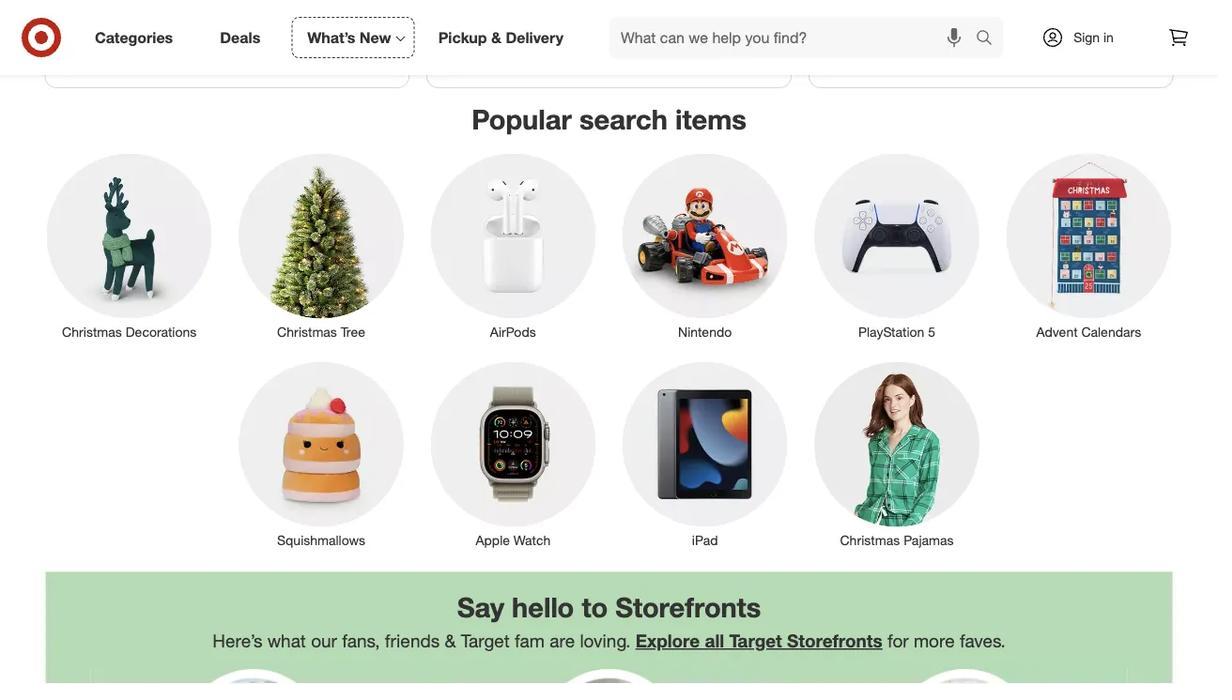 Task type: describe. For each thing, give the bounding box(es) containing it.
0 vertical spatial storefronts
[[616, 591, 761, 625]]

christmas pajamas link
[[801, 358, 993, 550]]

colorful
[[912, 12, 963, 31]]

christmas inside have a cozy, colorful christmas with the new holiday collection by justina blakeney.
[[967, 12, 1035, 31]]

more
[[914, 631, 955, 653]]

1 horizontal spatial with
[[325, 31, 353, 49]]

loved
[[357, 31, 393, 49]]

ipad link
[[609, 358, 801, 550]]

shea mcgee's new holiday collection evokes warmth, nostalgia & a sense of tradition.
[[443, 12, 744, 49]]

new for mcgee's
[[544, 12, 572, 31]]

filled
[[242, 12, 274, 31]]

with for joyful
[[278, 12, 306, 31]]

christmas tree link
[[225, 150, 417, 341]]

what's
[[307, 28, 355, 47]]

collection inside "explore the new collection filled with joyful gift ideas to make the most of the holidays with loved ones."
[[173, 12, 238, 31]]

ones.
[[61, 50, 97, 68]]

ipad
[[692, 532, 718, 549]]

airpods link
[[417, 150, 609, 341]]

categories link
[[79, 17, 197, 58]]

& inside shea mcgee's new holiday collection evokes warmth, nostalgia & a sense of tradition.
[[565, 31, 575, 49]]

explore all target storefronts link
[[636, 631, 883, 653]]

have a cozy, colorful christmas with the new holiday collection by justina blakeney. link
[[810, 0, 1173, 69]]

hello
[[512, 591, 574, 625]]

playstation 5
[[858, 323, 936, 340]]

the up make
[[116, 12, 137, 31]]

categories
[[95, 28, 173, 47]]

blakeney.
[[1018, 31, 1082, 49]]

nostalgia
[[500, 31, 561, 49]]

watch
[[514, 532, 551, 549]]

a inside have a cozy, colorful christmas with the new holiday collection by justina blakeney.
[[863, 12, 871, 31]]

fans,
[[342, 631, 380, 653]]

0 vertical spatial search
[[967, 30, 1013, 48]]

shea
[[443, 12, 477, 31]]

explore the new collection filled with joyful gift ideas to make the most of the holidays with loved ones.
[[61, 12, 393, 68]]

most
[[184, 31, 218, 49]]

gift
[[350, 12, 371, 31]]

playstation 5 link
[[801, 150, 993, 341]]

say
[[457, 591, 504, 625]]

sign in
[[1074, 29, 1114, 46]]

warmth,
[[443, 31, 496, 49]]

the left most
[[159, 31, 180, 49]]

christmas tree
[[277, 323, 365, 340]]

new for the
[[141, 12, 169, 31]]

a inside shea mcgee's new holiday collection evokes warmth, nostalgia & a sense of tradition.
[[579, 31, 587, 49]]

our
[[311, 631, 337, 653]]

christmas decorations
[[62, 323, 197, 340]]

collection inside shea mcgee's new holiday collection evokes warmth, nostalgia & a sense of tradition.
[[628, 12, 693, 31]]

1 horizontal spatial storefronts
[[787, 631, 883, 653]]

nintendo link
[[609, 150, 801, 341]]

squishmallows
[[277, 532, 365, 549]]

what's new link
[[291, 17, 415, 58]]

all
[[705, 631, 724, 653]]

what
[[267, 631, 306, 653]]

pickup & delivery link
[[422, 17, 587, 58]]

5
[[928, 323, 936, 340]]

popular search items
[[472, 102, 747, 136]]

here's
[[213, 631, 262, 653]]

what's new
[[307, 28, 391, 47]]

fam
[[515, 631, 545, 653]]

ideas
[[61, 31, 97, 49]]

sign in link
[[1026, 17, 1143, 58]]

& inside say hello to storefronts here's what our fans, friends & target fam are loving. explore all target storefronts for more faves.
[[445, 631, 456, 653]]

tradition.
[[653, 31, 711, 49]]

new
[[360, 28, 391, 47]]

holiday inside shea mcgee's new holiday collection evokes warmth, nostalgia & a sense of tradition.
[[576, 12, 624, 31]]

advent
[[1036, 323, 1078, 340]]

to inside "explore the new collection filled with joyful gift ideas to make the most of the holidays with loved ones."
[[101, 31, 114, 49]]

in
[[1104, 29, 1114, 46]]

sign
[[1074, 29, 1100, 46]]

holidays
[[265, 31, 321, 49]]

new inside have a cozy, colorful christmas with the new holiday collection by justina blakeney.
[[1097, 12, 1125, 31]]

explore the new collection filled with joyful gift ideas to make the most of the holidays with loved ones. link
[[46, 0, 409, 87]]

by
[[946, 31, 962, 49]]

faves.
[[960, 631, 1006, 653]]

christmas for christmas decorations
[[62, 323, 122, 340]]

say hello to storefronts here's what our fans, friends & target fam are loving. explore all target storefronts for more faves.
[[213, 591, 1006, 653]]

holiday inside have a cozy, colorful christmas with the new holiday collection by justina blakeney.
[[825, 31, 873, 49]]

loving.
[[580, 631, 631, 653]]

explore inside say hello to storefronts here's what our fans, friends & target fam are loving. explore all target storefronts for more faves.
[[636, 631, 700, 653]]

christmas for christmas tree
[[277, 323, 337, 340]]

shea mcgee's new holiday collection evokes warmth, nostalgia & a sense of tradition. link
[[428, 0, 791, 69]]

evokes
[[697, 12, 744, 31]]

with for the
[[1039, 12, 1067, 31]]

popular
[[472, 102, 572, 136]]



Task type: locate. For each thing, give the bounding box(es) containing it.
0 horizontal spatial target
[[461, 631, 510, 653]]

explore
[[61, 12, 112, 31], [636, 631, 700, 653]]

1 vertical spatial to
[[582, 591, 608, 625]]

the left 'in'
[[1071, 12, 1093, 31]]

the down "filled"
[[240, 31, 261, 49]]

make
[[118, 31, 155, 49]]

target right all
[[729, 631, 782, 653]]

christmas
[[967, 12, 1035, 31], [62, 323, 122, 340], [277, 323, 337, 340], [840, 532, 900, 549]]

0 horizontal spatial holiday
[[576, 12, 624, 31]]

0 horizontal spatial with
[[278, 12, 306, 31]]

advent calendars
[[1036, 323, 1141, 340]]

explore inside "explore the new collection filled with joyful gift ideas to make the most of the holidays with loved ones."
[[61, 12, 112, 31]]

of right sense
[[635, 31, 648, 49]]

1 horizontal spatial explore
[[636, 631, 700, 653]]

collection up tradition.
[[628, 12, 693, 31]]

2 new from the left
[[544, 12, 572, 31]]

deals link
[[204, 17, 284, 58]]

of right most
[[222, 31, 235, 49]]

mcgee's
[[481, 12, 540, 31]]

collection up most
[[173, 12, 238, 31]]

1 horizontal spatial to
[[582, 591, 608, 625]]

1 vertical spatial search
[[579, 102, 668, 136]]

1 horizontal spatial &
[[491, 28, 502, 47]]

apple watch
[[476, 532, 551, 549]]

0 vertical spatial explore
[[61, 12, 112, 31]]

playstation
[[858, 323, 925, 340]]

search
[[967, 30, 1013, 48], [579, 102, 668, 136]]

1 horizontal spatial target
[[729, 631, 782, 653]]

have
[[825, 12, 859, 31]]

new
[[141, 12, 169, 31], [544, 12, 572, 31], [1097, 12, 1125, 31]]

0 horizontal spatial explore
[[61, 12, 112, 31]]

holiday
[[576, 12, 624, 31], [825, 31, 873, 49]]

1 horizontal spatial new
[[544, 12, 572, 31]]

deals
[[220, 28, 260, 47]]

& right friends
[[445, 631, 456, 653]]

0 horizontal spatial &
[[445, 631, 456, 653]]

justina
[[966, 31, 1014, 49]]

of
[[222, 31, 235, 49], [635, 31, 648, 49]]

christmas inside 'link'
[[840, 532, 900, 549]]

explore up ideas
[[61, 12, 112, 31]]

decorations
[[126, 323, 197, 340]]

1 horizontal spatial of
[[635, 31, 648, 49]]

target down say
[[461, 631, 510, 653]]

2 horizontal spatial with
[[1039, 12, 1067, 31]]

delivery
[[506, 28, 564, 47]]

cozy,
[[875, 12, 908, 31]]

christmas left decorations
[[62, 323, 122, 340]]

have a cozy, colorful christmas with the new holiday collection by justina blakeney.
[[825, 12, 1125, 49]]

2 target from the left
[[729, 631, 782, 653]]

0 vertical spatial to
[[101, 31, 114, 49]]

holiday up sense
[[576, 12, 624, 31]]

2 of from the left
[[635, 31, 648, 49]]

&
[[491, 28, 502, 47], [565, 31, 575, 49], [445, 631, 456, 653]]

pickup & delivery
[[438, 28, 564, 47]]

target
[[461, 631, 510, 653], [729, 631, 782, 653]]

airpods
[[490, 323, 536, 340]]

a left sense
[[579, 31, 587, 49]]

new inside "explore the new collection filled with joyful gift ideas to make the most of the holidays with loved ones."
[[141, 12, 169, 31]]

0 vertical spatial holiday
[[576, 12, 624, 31]]

What can we help you find? suggestions appear below search field
[[610, 17, 981, 58]]

with down joyful
[[325, 31, 353, 49]]

storefronts
[[616, 591, 761, 625], [787, 631, 883, 653]]

1 horizontal spatial a
[[863, 12, 871, 31]]

with
[[278, 12, 306, 31], [1039, 12, 1067, 31], [325, 31, 353, 49]]

holiday down have
[[825, 31, 873, 49]]

2 horizontal spatial &
[[565, 31, 575, 49]]

of inside shea mcgee's new holiday collection evokes warmth, nostalgia & a sense of tradition.
[[635, 31, 648, 49]]

friends
[[385, 631, 440, 653]]

with up holidays
[[278, 12, 306, 31]]

0 horizontal spatial storefronts
[[616, 591, 761, 625]]

apple
[[476, 532, 510, 549]]

collection down cozy,
[[877, 31, 942, 49]]

search down sense
[[579, 102, 668, 136]]

collection inside have a cozy, colorful christmas with the new holiday collection by justina blakeney.
[[877, 31, 942, 49]]

1 vertical spatial storefronts
[[787, 631, 883, 653]]

christmas decorations link
[[33, 150, 225, 341]]

joyful
[[310, 12, 346, 31]]

christmas pajamas
[[840, 532, 954, 549]]

collection
[[173, 12, 238, 31], [628, 12, 693, 31], [877, 31, 942, 49]]

1 horizontal spatial holiday
[[825, 31, 873, 49]]

tree
[[341, 323, 365, 340]]

items
[[675, 102, 747, 136]]

calendars
[[1082, 323, 1141, 340]]

to right ideas
[[101, 31, 114, 49]]

1 new from the left
[[141, 12, 169, 31]]

are
[[550, 631, 575, 653]]

pickup
[[438, 28, 487, 47]]

nintendo
[[678, 323, 732, 340]]

pajamas
[[904, 532, 954, 549]]

& right pickup
[[491, 28, 502, 47]]

sense
[[591, 31, 631, 49]]

2 horizontal spatial collection
[[877, 31, 942, 49]]

a
[[863, 12, 871, 31], [579, 31, 587, 49]]

to up loving.
[[582, 591, 608, 625]]

to inside say hello to storefronts here's what our fans, friends & target fam are loving. explore all target storefronts for more faves.
[[582, 591, 608, 625]]

storefronts left for
[[787, 631, 883, 653]]

advent calendars link
[[993, 150, 1185, 341]]

a left cozy,
[[863, 12, 871, 31]]

of inside "explore the new collection filled with joyful gift ideas to make the most of the holidays with loved ones."
[[222, 31, 235, 49]]

0 horizontal spatial search
[[579, 102, 668, 136]]

apple watch link
[[417, 358, 609, 550]]

storefronts up all
[[616, 591, 761, 625]]

1 target from the left
[[461, 631, 510, 653]]

0 horizontal spatial a
[[579, 31, 587, 49]]

the inside have a cozy, colorful christmas with the new holiday collection by justina blakeney.
[[1071, 12, 1093, 31]]

0 vertical spatial a
[[863, 12, 871, 31]]

christmas left pajamas
[[840, 532, 900, 549]]

christmas up justina
[[967, 12, 1035, 31]]

christmas left tree
[[277, 323, 337, 340]]

1 of from the left
[[222, 31, 235, 49]]

0 horizontal spatial new
[[141, 12, 169, 31]]

search button
[[967, 17, 1013, 62]]

explore left all
[[636, 631, 700, 653]]

1 vertical spatial holiday
[[825, 31, 873, 49]]

& right delivery
[[565, 31, 575, 49]]

3 new from the left
[[1097, 12, 1125, 31]]

the
[[116, 12, 137, 31], [1071, 12, 1093, 31], [159, 31, 180, 49], [240, 31, 261, 49]]

new inside shea mcgee's new holiday collection evokes warmth, nostalgia & a sense of tradition.
[[544, 12, 572, 31]]

0 horizontal spatial collection
[[173, 12, 238, 31]]

with up "blakeney."
[[1039, 12, 1067, 31]]

search right by
[[967, 30, 1013, 48]]

to
[[101, 31, 114, 49], [582, 591, 608, 625]]

2 horizontal spatial new
[[1097, 12, 1125, 31]]

0 horizontal spatial of
[[222, 31, 235, 49]]

1 vertical spatial a
[[579, 31, 587, 49]]

1 vertical spatial explore
[[636, 631, 700, 653]]

0 horizontal spatial to
[[101, 31, 114, 49]]

squishmallows link
[[225, 358, 417, 550]]

1 horizontal spatial collection
[[628, 12, 693, 31]]

for
[[888, 631, 909, 653]]

christmas for christmas pajamas
[[840, 532, 900, 549]]

1 horizontal spatial search
[[967, 30, 1013, 48]]

with inside have a cozy, colorful christmas with the new holiday collection by justina blakeney.
[[1039, 12, 1067, 31]]



Task type: vqa. For each thing, say whether or not it's contained in the screenshot.
'WITH' to the right
yes



